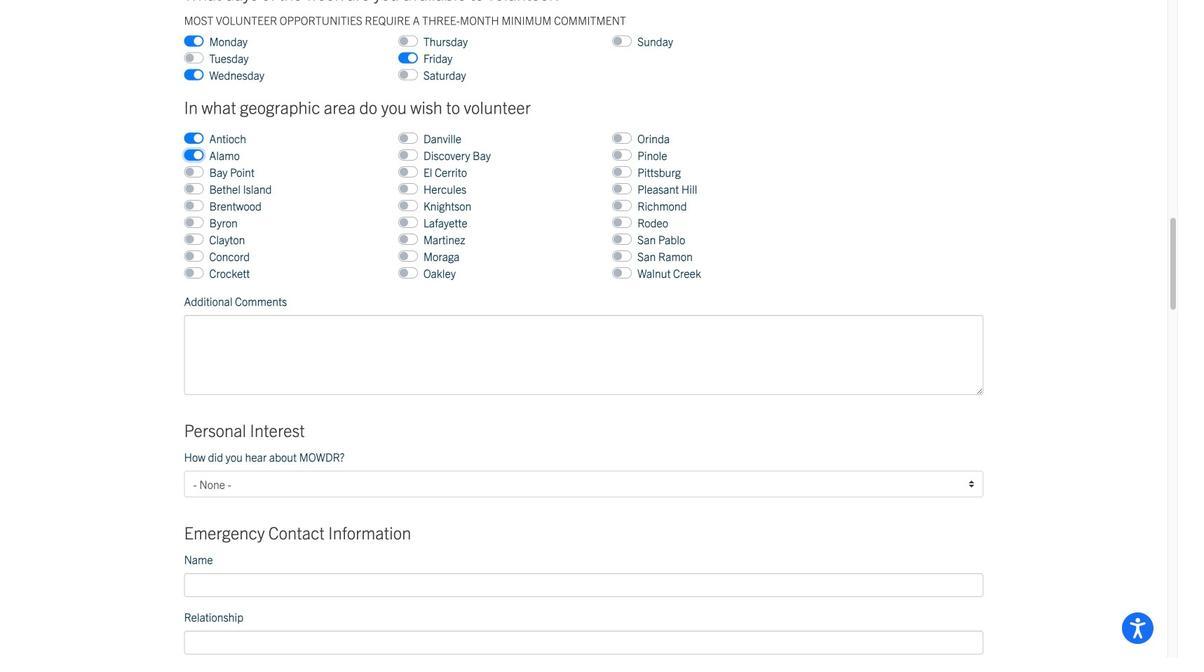 Task type: locate. For each thing, give the bounding box(es) containing it.
open accessibe: accessibility options, statement and help image
[[1131, 618, 1146, 639]]

None text field
[[184, 573, 984, 597], [184, 631, 984, 655], [184, 573, 984, 597], [184, 631, 984, 655]]

None text field
[[184, 315, 984, 395]]



Task type: vqa. For each thing, say whether or not it's contained in the screenshot.
text box
yes



